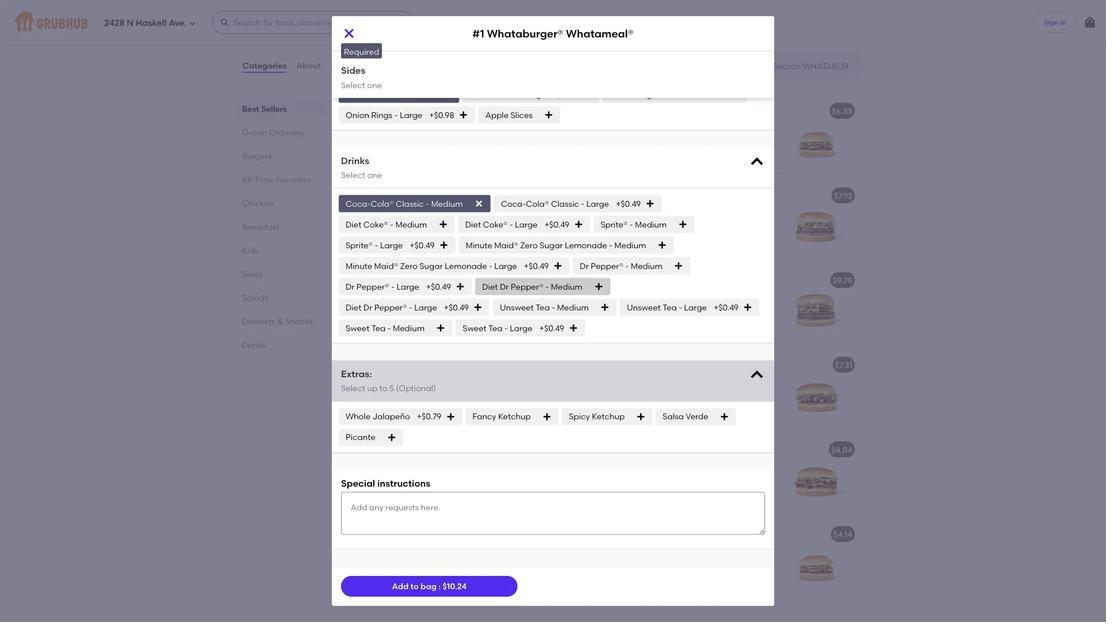 Task type: locate. For each thing, give the bounding box(es) containing it.
0 horizontal spatial maid®
[[375, 261, 399, 271]]

whataburger for #7 whataburger jr.®
[[630, 530, 683, 540]]

2 what's on it: large bun (5"), large beef patty (5") (3), tomato (regular), lettuce (regular), pickles (regular), diced onions (regular), mustard (regular) from the left
[[618, 292, 760, 349]]

sweet up #4 jalapeño & cheese whataburger® whatameal®
[[463, 324, 487, 333]]

onions for #7 whataburger jr.® whatameal®
[[385, 581, 412, 591]]

1 cola® from the left
[[371, 199, 394, 209]]

1 horizontal spatial #5
[[618, 445, 629, 455]]

verde
[[686, 412, 709, 422]]

onions
[[643, 158, 670, 167], [643, 242, 670, 252], [385, 245, 412, 254], [385, 327, 412, 337], [643, 327, 670, 337], [385, 581, 412, 591], [643, 581, 670, 591]]

beef for #3 triple meat whataburger® whatameal®
[[360, 304, 377, 313]]

1 horizontal spatial sugar
[[540, 241, 563, 250]]

what's inside what's on it: large bun (5"), large beef patty (5") (1), tomato (regular), lettuce (regular), pickles (regular), diced onions (regular), mustard (regular)
[[618, 122, 645, 132]]

1 + from the top
[[592, 191, 597, 201]]

0 horizontal spatial (4"),
[[452, 546, 468, 556]]

1 vertical spatial #1
[[360, 108, 369, 118]]

coca- up diet coke® - medium
[[346, 199, 371, 209]]

tomato inside what's on it: large bun (5"), large beef patty (5") (1), tomato (regular), lettuce (regular), pickles (regular), diced onions (regular), mustard (regular)
[[689, 134, 719, 144]]

1 bacon from the left
[[372, 445, 398, 455]]

3 one from the top
[[368, 171, 382, 181]]

0 horizontal spatial cola®
[[371, 199, 394, 209]]

sweet tea - medium
[[346, 324, 425, 333]]

jalapeño
[[372, 360, 410, 370], [631, 360, 669, 370], [373, 412, 410, 422]]

diet for diet dr pepper® - medium
[[483, 282, 498, 292]]

meat inside the what's on it: double meat whataburger® (10), tomato, lettuce, pickles, diced onions, mustard (4oz), mayonnaise (4oz), ketchup (4oz)
[[700, 0, 720, 6]]

2 classic from the left
[[551, 199, 580, 209]]

2 french from the left
[[470, 90, 497, 99]]

dr left #3
[[346, 282, 355, 292]]

classic up minute maid® zero sugar lemonade - medium in the top of the page
[[551, 199, 580, 209]]

patty down #7 whataburger jr.®
[[638, 558, 658, 568]]

all-time favorites tab
[[242, 174, 323, 186]]

0 horizontal spatial double
[[372, 193, 400, 203]]

(4"),
[[452, 546, 468, 556], [710, 546, 726, 556]]

2 best seller from the top
[[367, 179, 402, 187]]

zero down diet coke® - large
[[521, 241, 538, 250]]

#1 whataburger® whatameal® image
[[515, 98, 602, 173]]

(5") for #3 triple meat whataburger® whatameal®
[[402, 304, 416, 313]]

0 horizontal spatial #7
[[360, 530, 370, 540]]

1 horizontal spatial #2
[[618, 191, 628, 201]]

one down required
[[368, 61, 382, 71]]

1 horizontal spatial $10.24
[[568, 106, 592, 116]]

minute up #3
[[346, 261, 373, 271]]

1 sweet from the left
[[346, 324, 370, 333]]

2 tomato, from the left
[[695, 8, 727, 18]]

2 (4") from the left
[[660, 558, 674, 568]]

(5"), inside what's on it: large bun (5"), large beef patty (5") (1), tomato (regular), lettuce (regular), pickles (regular), diced onions (regular), mustard (regular)
[[711, 122, 727, 132]]

cheese up (optional)
[[420, 360, 450, 370]]

pepper® up diet dr pepper® - large
[[357, 282, 390, 292]]

diet down #2 double meat whataburger® whatameal®
[[466, 220, 481, 230]]

2 sweet from the left
[[463, 324, 487, 333]]

& inside tab
[[277, 317, 283, 326]]

minute maid® zero sugar lemonade - large
[[346, 261, 517, 271]]

+$0.49 for diet dr pepper® - large
[[444, 303, 469, 313]]

0 vertical spatial rings
[[635, 90, 656, 99]]

patty down onion rings - medium
[[638, 134, 658, 144]]

what's on it: large bun (5"), large beef patty (5") (3), tomato (regular), lettuce (regular), pickles (regular), diced onions (regular), mustard (regular)
[[360, 292, 502, 349], [618, 292, 760, 349]]

diced
[[458, 8, 481, 18], [649, 20, 672, 29], [618, 158, 641, 167], [618, 242, 641, 252], [360, 245, 383, 254], [360, 327, 383, 337], [618, 327, 641, 337], [360, 581, 383, 591], [618, 581, 641, 591]]

2 #4 from the left
[[618, 360, 629, 370]]

jalapeño down 5
[[373, 412, 410, 422]]

(5"), for $7.92
[[711, 207, 727, 217]]

&
[[277, 317, 283, 326], [412, 360, 419, 370], [671, 360, 677, 370], [400, 445, 406, 455], [658, 445, 664, 455]]

0 horizontal spatial $10.24
[[443, 582, 467, 592]]

beef
[[618, 134, 636, 144], [618, 219, 636, 229], [360, 221, 377, 231], [360, 304, 377, 313], [618, 304, 636, 313], [360, 558, 377, 568], [618, 558, 636, 568]]

1 vertical spatial best seller
[[367, 179, 402, 187]]

1 vertical spatial lemonade
[[445, 261, 487, 271]]

(4oz) inside the what's on it: double meat whataburger® (10), tomato, lettuce, pickles, diced onions, mustard (4oz), mayonnaise (4oz), ketchup (4oz)
[[725, 31, 744, 41]]

1 horizontal spatial lettuce,
[[729, 8, 761, 18]]

extras:
[[341, 369, 372, 380]]

& for #5 bacon & cheese whataburger®
[[658, 445, 664, 455]]

0 horizontal spatial sugar
[[420, 261, 443, 271]]

what's on it: small bun (4"), small beef patty (4") (1), tomato (regular), lettuce (regular), pickles (regular), diced onions (regular), mustard (regular) down #7 whataburger jr.®
[[618, 546, 758, 603]]

+$0.49 for french fries - large
[[554, 90, 579, 99]]

1 small from the left
[[412, 546, 433, 556]]

what's on it: large bun (5"), large beef patty (5") (3), tomato (regular), lettuce (regular), pickles (regular), diced onions (regular), mustard (regular) up #4 jalapeño & cheese whataburger®
[[618, 292, 760, 349]]

sprite® for sprite® - large
[[346, 241, 373, 250]]

svg image inside 'main navigation' navigation
[[189, 20, 196, 27]]

2 vertical spatial one
[[368, 171, 382, 181]]

$11.94
[[570, 191, 592, 201]]

+ for $11.94
[[592, 191, 597, 201]]

0 horizontal spatial minute
[[346, 261, 373, 271]]

1 vertical spatial maid®
[[375, 261, 399, 271]]

(4")
[[402, 558, 416, 568], [660, 558, 674, 568]]

burgers tab
[[242, 150, 323, 162]]

salads
[[242, 293, 269, 303]]

cheese for #4 jalapeño & cheese whataburger®
[[679, 360, 709, 370]]

1 horizontal spatial cola®
[[526, 199, 550, 209]]

2 #5 from the left
[[618, 445, 629, 455]]

#2 down "drinks select one"
[[360, 193, 370, 203]]

0 horizontal spatial zero
[[400, 261, 418, 271]]

svg image
[[1084, 16, 1098, 29], [220, 18, 230, 27], [443, 90, 453, 99], [583, 90, 592, 99], [732, 90, 741, 99], [750, 155, 766, 171], [646, 199, 655, 209], [439, 220, 448, 229], [679, 220, 688, 229], [658, 241, 667, 250], [554, 262, 563, 271], [675, 262, 684, 271], [456, 282, 465, 292], [595, 282, 604, 292], [474, 303, 483, 312], [744, 303, 753, 312], [569, 324, 579, 333], [637, 413, 646, 422], [721, 413, 730, 422]]

sugar for medium
[[540, 241, 563, 250]]

fancy
[[473, 412, 497, 422]]

(1), inside what's on it: large bun (5"), large beef patty (5") (1), tomato (regular), lettuce (regular), pickles (regular), diced onions (regular), mustard (regular)
[[676, 134, 687, 144]]

1 horizontal spatial mayonnaise
[[618, 31, 665, 41]]

1 horizontal spatial pickles,
[[618, 20, 647, 29]]

1 horizontal spatial unsweet
[[627, 303, 661, 313]]

1 vertical spatial drinks
[[242, 340, 266, 350]]

pickles for #7 whataburger jr.® whatameal®
[[432, 570, 458, 579]]

(4oz) inside 'what's on it: whataburger® (10), tomato, lettuce, pickles, diced onions, mustard (4oz), mayonnaise (4oz), ketchup (4oz)'
[[417, 31, 436, 41]]

onions left bag
[[385, 581, 412, 591]]

0 horizontal spatial what's on it: large bun (5"), large beef patty (5") (2), tomato (regular), lettuce (regular), pickles (regular), diced onions (regular), mustard (regular)
[[360, 209, 502, 266]]

sides up reviews
[[341, 46, 366, 57]]

bun inside what's on it: large bun (5"), large beef patty (5") (1), tomato (regular), lettuce (regular), pickles (regular), diced onions (regular), mustard (regular)
[[694, 122, 709, 132]]

onions down diet dr pepper® - large
[[385, 327, 412, 337]]

sugar down "coca-cola® classic - large"
[[540, 241, 563, 250]]

to
[[380, 384, 388, 394], [411, 582, 419, 592]]

#4 up up
[[360, 360, 370, 370]]

4 + from the top
[[592, 445, 597, 455]]

unsweet down diet dr pepper® - medium
[[500, 303, 534, 313]]

0 horizontal spatial lemonade
[[445, 261, 487, 271]]

$4.14
[[834, 530, 853, 540]]

2 (4"), from the left
[[710, 546, 726, 556]]

1 horizontal spatial maid®
[[495, 241, 519, 250]]

it: inside 'what's on it: whataburger® (10), tomato, lettuce, pickles, diced onions, mustard (4oz), mayonnaise (4oz), ketchup (4oz)'
[[402, 0, 410, 6]]

1 horizontal spatial onions,
[[674, 20, 703, 29]]

(regular) for #2 double meat whataburger® whatameal®
[[360, 256, 396, 266]]

patty down dr pepper® - medium
[[638, 304, 658, 313]]

(4") up add
[[402, 558, 416, 568]]

patty down the #2 double meat whataburger®
[[638, 219, 658, 229]]

1 horizontal spatial french
[[470, 90, 497, 99]]

1 sides select one from the top
[[341, 46, 382, 71]]

0 vertical spatial onion
[[610, 90, 633, 99]]

2 #7 from the left
[[618, 530, 628, 540]]

fries up apple slices at the left top of page
[[499, 90, 517, 99]]

1 (3), from the left
[[418, 304, 430, 313]]

best seller up coca-cola® classic - medium in the left top of the page
[[367, 179, 402, 187]]

#4 right $11.58 +
[[618, 360, 629, 370]]

coke® up the sprite® - large on the top of page
[[364, 220, 388, 230]]

(1), down #7 whataburger jr.®
[[676, 558, 686, 568]]

on inside the what's on it: double meat whataburger® (10), tomato, lettuce, pickles, diced onions, mustard (4oz), mayonnaise (4oz), ketchup (4oz)
[[647, 0, 659, 6]]

#7
[[360, 530, 370, 540], [618, 530, 628, 540]]

french
[[346, 90, 373, 99], [470, 90, 497, 99]]

seller
[[383, 94, 402, 103], [383, 179, 402, 187]]

0 horizontal spatial sprite®
[[346, 241, 373, 250]]

salsa verde
[[663, 412, 709, 422]]

+ for $8.04
[[592, 530, 597, 540]]

onion for onion rings - large
[[346, 110, 370, 120]]

diet up sweet tea - large
[[483, 282, 498, 292]]

1 seller from the top
[[383, 94, 402, 103]]

seller for whataburger®
[[383, 94, 402, 103]]

(2),
[[676, 219, 688, 229], [418, 221, 430, 231]]

bun
[[694, 122, 709, 132], [694, 207, 709, 217], [436, 209, 451, 219], [436, 292, 451, 302], [694, 292, 709, 302], [435, 546, 450, 556], [694, 546, 709, 556]]

2 coke® from the left
[[483, 220, 508, 230]]

desserts & snacks tab
[[242, 315, 323, 327]]

2 bacon from the left
[[631, 445, 656, 455]]

0 horizontal spatial #2
[[360, 193, 370, 203]]

tomato for #7 whataburger jr.® whatameal®
[[430, 558, 460, 568]]

drinks for drinks
[[242, 340, 266, 350]]

0 horizontal spatial (4")
[[402, 558, 416, 568]]

+ for $13.90
[[592, 276, 597, 285]]

2428 n haskell ave.
[[104, 18, 187, 28]]

meat for #2 double meat whataburger® whatameal®
[[402, 193, 423, 203]]

1 select from the top
[[341, 61, 366, 71]]

#5 right $12.19 +
[[618, 445, 629, 455]]

1 best seller from the top
[[367, 94, 402, 103]]

1 unsweet from the left
[[500, 303, 534, 313]]

#2 for #2 double meat whataburger® whatameal®
[[360, 193, 370, 203]]

sides down kids
[[242, 269, 263, 279]]

tomato, inside the what's on it: double meat whataburger® (10), tomato, lettuce, pickles, diced onions, mustard (4oz), mayonnaise (4oz), ketchup (4oz)
[[695, 8, 727, 18]]

ketchup inside 'what's on it: whataburger® (10), tomato, lettuce, pickles, diced onions, mustard (4oz), mayonnaise (4oz), ketchup (4oz)'
[[383, 31, 415, 41]]

1 vertical spatial pickles,
[[618, 20, 647, 29]]

0 horizontal spatial $8.04
[[571, 530, 592, 540]]

1 horizontal spatial #7
[[618, 530, 628, 540]]

classic up diet coke® - medium
[[396, 199, 424, 209]]

1 vertical spatial burgers
[[242, 151, 272, 161]]

1 #4 from the left
[[360, 360, 370, 370]]

onion
[[610, 90, 633, 99], [346, 110, 370, 120]]

0 vertical spatial drinks
[[341, 155, 370, 167]]

jalapeño up 5
[[372, 360, 410, 370]]

one inside "drinks select one"
[[368, 171, 382, 181]]

1 classic from the left
[[396, 199, 424, 209]]

1 #5 from the left
[[360, 445, 370, 455]]

minute for minute maid® zero sugar lemonade - medium
[[466, 241, 493, 250]]

0 vertical spatial maid®
[[495, 241, 519, 250]]

1 fries from the left
[[375, 90, 393, 99]]

tomato for #2 double meat whataburger® whatameal®
[[432, 221, 462, 231]]

0 vertical spatial minute
[[466, 241, 493, 250]]

special instructions
[[341, 478, 431, 489]]

& for #4 jalapeño & cheese whataburger®
[[671, 360, 677, 370]]

#5 bacon & cheese whataburger® whatameal® image
[[515, 437, 602, 512]]

french down reviews button
[[346, 90, 373, 99]]

select inside "drinks select one"
[[341, 171, 366, 181]]

diced inside 'what's on it: whataburger® (10), tomato, lettuce, pickles, diced onions, mustard (4oz), mayonnaise (4oz), ketchup (4oz)'
[[458, 8, 481, 18]]

3 select from the top
[[341, 171, 366, 181]]

dr down the dr pepper® - large
[[364, 303, 373, 313]]

sides select one up french fries - medium
[[341, 46, 382, 71]]

2 select from the top
[[341, 80, 366, 90]]

tea for sweet tea - medium
[[372, 324, 386, 333]]

10 whataburger® box image
[[515, 0, 602, 47]]

one up onion rings - large
[[368, 80, 382, 90]]

one
[[368, 61, 382, 71], [368, 80, 382, 90], [368, 171, 382, 181]]

sprite® up dr pepper® - medium
[[601, 220, 628, 230]]

0 horizontal spatial bacon
[[372, 445, 398, 455]]

+$0.49 for dr pepper® - large
[[427, 282, 451, 292]]

:
[[439, 582, 441, 592]]

1 vertical spatial rings
[[372, 110, 393, 120]]

group ordering
[[242, 127, 304, 137]]

0 horizontal spatial to
[[380, 384, 388, 394]]

whataburger®
[[412, 0, 469, 6], [618, 8, 675, 18], [487, 27, 564, 40], [371, 108, 429, 118], [683, 191, 741, 201], [425, 193, 483, 203], [418, 276, 476, 285], [452, 360, 510, 370], [711, 360, 769, 370], [440, 445, 498, 455], [698, 445, 756, 455]]

2 whataburger from the left
[[630, 530, 683, 540]]

2 onions, from the left
[[674, 20, 703, 29]]

0 horizontal spatial lettuce,
[[394, 8, 426, 18]]

fries for medium
[[375, 90, 393, 99]]

burgers inside "tab"
[[242, 151, 272, 161]]

2 fries from the left
[[499, 90, 517, 99]]

2 what's on it: small bun (4"), small beef patty (4") (1), tomato (regular), lettuce (regular), pickles (regular), diced onions (regular), mustard (regular) from the left
[[618, 546, 758, 603]]

slices
[[511, 110, 533, 120]]

one up coca-cola® classic - medium in the left top of the page
[[368, 171, 382, 181]]

lettuce for #2 double meat whataburger®
[[618, 231, 648, 240]]

ketchup inside the what's on it: double meat whataburger® (10), tomato, lettuce, pickles, diced onions, mustard (4oz), mayonnaise (4oz), ketchup (4oz)
[[690, 31, 723, 41]]

zero up the dr pepper® - large
[[400, 261, 418, 271]]

1 (4oz) from the left
[[417, 31, 436, 41]]

best up coca-cola® classic - medium in the left top of the page
[[367, 179, 381, 187]]

unsweet tea - large
[[627, 303, 707, 313]]

1 vertical spatial one
[[368, 80, 382, 90]]

onions down diet coke® - medium
[[385, 245, 412, 254]]

patty up sweet tea - medium
[[379, 304, 400, 313]]

whataburger® inside the what's on it: double meat whataburger® (10), tomato, lettuce, pickles, diced onions, mustard (4oz), mayonnaise (4oz), ketchup (4oz)
[[618, 8, 675, 18]]

diet coke® - large
[[466, 220, 538, 230]]

sign in
[[1045, 18, 1067, 26]]

onions for #3 triple meat whataburger® whatameal®
[[385, 327, 412, 337]]

(1), up bag
[[418, 558, 428, 568]]

& for #5 bacon & cheese whataburger® whatameal®
[[400, 445, 406, 455]]

sides down required
[[341, 65, 366, 76]]

0 horizontal spatial onions,
[[360, 20, 389, 29]]

bun for #7 whataburger jr.® whatameal®
[[435, 546, 450, 556]]

0 horizontal spatial mayonnaise
[[448, 20, 495, 29]]

patty up add
[[379, 558, 400, 568]]

zero for minute maid® zero sugar lemonade - large
[[400, 261, 418, 271]]

drinks down 'desserts'
[[242, 340, 266, 350]]

$8.04
[[832, 445, 853, 455], [571, 530, 592, 540]]

0 horizontal spatial tomato,
[[360, 8, 392, 18]]

1 tomato, from the left
[[360, 8, 392, 18]]

sprite® - medium
[[601, 220, 667, 230]]

(4"), for #7 whataburger jr.®
[[710, 546, 726, 556]]

1 horizontal spatial whataburger
[[630, 530, 683, 540]]

1 french from the left
[[346, 90, 373, 99]]

best for #2
[[367, 179, 381, 187]]

(2), down the #2 double meat whataburger®
[[676, 219, 688, 229]]

2 + from the top
[[592, 276, 597, 285]]

1 coke® from the left
[[364, 220, 388, 230]]

2 vertical spatial best
[[367, 179, 381, 187]]

best inside tab
[[242, 104, 259, 114]]

#1 whataburger® whatameal®
[[473, 27, 634, 40], [360, 108, 482, 118]]

1 vertical spatial mayonnaise
[[618, 31, 665, 41]]

1 vertical spatial sugar
[[420, 261, 443, 271]]

mayonnaise inside the what's on it: double meat whataburger® (10), tomato, lettuce, pickles, diced onions, mustard (4oz), mayonnaise (4oz), ketchup (4oz)
[[618, 31, 665, 41]]

maid® for minute maid® zero sugar lemonade - large
[[375, 261, 399, 271]]

1 horizontal spatial drinks
[[341, 155, 370, 167]]

(1), down onion rings - medium
[[676, 134, 687, 144]]

0 horizontal spatial onion
[[346, 110, 370, 120]]

(2), for #2 double meat whataburger® whatameal®
[[418, 221, 430, 231]]

diet down #3
[[346, 303, 362, 313]]

tomato for #3 triple meat whataburger® whatameal®
[[432, 304, 462, 313]]

whatameal®
[[566, 27, 634, 40], [431, 108, 482, 118], [485, 193, 536, 203], [478, 276, 530, 285], [512, 360, 563, 370], [500, 445, 551, 455], [443, 530, 494, 540]]

1 coca- from the left
[[346, 199, 371, 209]]

1 onions, from the left
[[360, 20, 389, 29]]

patty for #2 double meat whataburger®
[[638, 219, 658, 229]]

bacon for #5 bacon & cheese whataburger® whatameal®
[[372, 445, 398, 455]]

coke®
[[364, 220, 388, 230], [483, 220, 508, 230]]

breakfast tab
[[242, 221, 323, 233]]

french for french fries - large
[[470, 90, 497, 99]]

to left 5
[[380, 384, 388, 394]]

1 horizontal spatial sweet
[[463, 324, 487, 333]]

4 select from the top
[[341, 384, 366, 394]]

sugar up #3 triple meat whataburger® whatameal®
[[420, 261, 443, 271]]

sugar for large
[[420, 261, 443, 271]]

0 vertical spatial best
[[367, 94, 381, 103]]

pepper® up unsweet tea - medium
[[511, 282, 544, 292]]

minute down diet coke® - large
[[466, 241, 493, 250]]

(regular) for #7 whataburger jr.® whatameal®
[[360, 593, 396, 603]]

seller up coca-cola® classic - medium in the left top of the page
[[383, 179, 402, 187]]

beef for #7 whataburger jr.®
[[618, 558, 636, 568]]

sides select one down required
[[341, 65, 382, 90]]

dr up $13.90 +
[[580, 261, 589, 271]]

onions down #7 whataburger jr.®
[[643, 581, 670, 591]]

best left sellers
[[242, 104, 259, 114]]

categories button
[[242, 45, 288, 86]]

1 horizontal spatial zero
[[521, 241, 538, 250]]

drinks
[[341, 155, 370, 167], [242, 340, 266, 350]]

coke® for medium
[[364, 220, 388, 230]]

1 vertical spatial sprite®
[[346, 241, 373, 250]]

lemonade up $13.90 +
[[565, 241, 608, 250]]

svg image
[[189, 20, 196, 27], [342, 27, 356, 40], [459, 111, 469, 120], [545, 111, 554, 120], [475, 199, 484, 209], [574, 220, 584, 229], [440, 241, 449, 250], [601, 303, 610, 312], [436, 324, 446, 333], [750, 368, 766, 384], [446, 413, 456, 422], [543, 413, 552, 422], [387, 433, 397, 443]]

jalapeño up salsa at the bottom of page
[[631, 360, 669, 370]]

fries up onion rings - large
[[375, 90, 393, 99]]

beef inside what's on it: large bun (5"), large beef patty (5") (1), tomato (regular), lettuce (regular), pickles (regular), diced onions (regular), mustard (regular)
[[618, 134, 636, 144]]

0 vertical spatial to
[[380, 384, 388, 394]]

seller up onion rings - large
[[383, 94, 402, 103]]

cheese down the salsa verde
[[666, 445, 696, 455]]

coke® down #2 double meat whataburger® whatameal®
[[483, 220, 508, 230]]

tomato
[[689, 134, 719, 144], [690, 219, 720, 229], [432, 221, 462, 231], [432, 304, 462, 313], [690, 304, 720, 313], [430, 558, 460, 568], [688, 558, 718, 568]]

double for #2 double meat whataburger® whatameal®
[[372, 193, 400, 203]]

spicy
[[569, 412, 590, 422]]

onions up the #2 double meat whataburger®
[[643, 158, 670, 167]]

lemonade up #3 triple meat whataburger® whatameal®
[[445, 261, 487, 271]]

medium
[[400, 90, 432, 99], [664, 90, 696, 99], [431, 199, 463, 209], [396, 220, 428, 230], [636, 220, 667, 230], [615, 241, 647, 250], [631, 261, 663, 271], [551, 282, 583, 292], [558, 303, 589, 313], [393, 324, 425, 333]]

1 (4"), from the left
[[452, 546, 468, 556]]

what's on it: large bun (5"), large beef patty (5") (3), tomato (regular), lettuce (regular), pickles (regular), diced onions (regular), mustard (regular) down #3 triple meat whataburger® whatameal®
[[360, 292, 502, 349]]

cola® up diet coke® - medium
[[371, 199, 394, 209]]

(4oz),
[[425, 20, 446, 29], [739, 20, 760, 29], [360, 31, 381, 41], [667, 31, 688, 41]]

1 vertical spatial seller
[[383, 179, 402, 187]]

diet up the sprite® - large on the top of page
[[346, 220, 362, 230]]

0 horizontal spatial #5
[[360, 445, 370, 455]]

sprite®
[[601, 220, 628, 230], [346, 241, 373, 250]]

best seller up onion rings - large
[[367, 94, 402, 103]]

classic for medium
[[396, 199, 424, 209]]

(4oz)
[[417, 31, 436, 41], [725, 31, 744, 41]]

drinks down onion rings - large
[[341, 155, 370, 167]]

meat
[[700, 0, 720, 6], [661, 191, 681, 201], [402, 193, 423, 203], [396, 276, 417, 285]]

1 horizontal spatial rings
[[635, 90, 656, 99]]

5 + from the top
[[592, 530, 597, 540]]

1 what's on it: small bun (4"), small beef patty (4") (1), tomato (regular), lettuce (regular), pickles (regular), diced onions (regular), mustard (regular) from the left
[[360, 546, 500, 603]]

onions down the "sprite® - medium"
[[643, 242, 670, 252]]

0 horizontal spatial unsweet
[[500, 303, 534, 313]]

1 horizontal spatial #4
[[618, 360, 629, 370]]

coca- up diet coke® - large
[[501, 199, 526, 209]]

0 horizontal spatial burgers
[[242, 151, 272, 161]]

1 vertical spatial zero
[[400, 261, 418, 271]]

diet
[[346, 220, 362, 230], [466, 220, 481, 230], [483, 282, 498, 292], [346, 303, 362, 313]]

#2 double meat whataburger® image
[[774, 183, 860, 258]]

0 horizontal spatial (2),
[[418, 221, 430, 231]]

coca-cola® classic - large
[[501, 199, 610, 209]]

1 vertical spatial #1 whataburger® whatameal®
[[360, 108, 482, 118]]

drinks inside tab
[[242, 340, 266, 350]]

2 cola® from the left
[[526, 199, 550, 209]]

(5"),
[[711, 122, 727, 132], [711, 207, 727, 217], [453, 209, 469, 219], [453, 292, 469, 302], [711, 292, 727, 302]]

1 horizontal spatial lemonade
[[565, 241, 608, 250]]

jalapeño for whole jalapeño
[[373, 412, 410, 422]]

maid® down diet coke® - large
[[495, 241, 519, 250]]

unsweet for unsweet tea - medium
[[500, 303, 534, 313]]

2 unsweet from the left
[[627, 303, 661, 313]]

1 horizontal spatial bacon
[[631, 445, 656, 455]]

& left snacks
[[277, 317, 283, 326]]

1 jr.® from the left
[[427, 530, 441, 540]]

3 + from the top
[[592, 360, 597, 370]]

1 (4") from the left
[[402, 558, 416, 568]]

#2 up the "sprite® - medium"
[[618, 191, 628, 201]]

lemonade for large
[[445, 261, 487, 271]]

cheese for #5 bacon & cheese whataburger®
[[666, 445, 696, 455]]

meat for #3 triple meat whataburger® whatameal®
[[396, 276, 417, 285]]

0 vertical spatial seller
[[383, 94, 402, 103]]

0 horizontal spatial french
[[346, 90, 373, 99]]

pickles inside what's on it: large bun (5"), large beef patty (5") (1), tomato (regular), lettuce (regular), pickles (regular), diced onions (regular), mustard (regular)
[[690, 146, 717, 156]]

1 vertical spatial to
[[411, 582, 419, 592]]

onions,
[[360, 20, 389, 29], [674, 20, 703, 29]]

2 jr.® from the left
[[685, 530, 699, 540]]

best seller for whataburger®
[[367, 94, 402, 103]]

& up (optional)
[[412, 360, 419, 370]]

2 seller from the top
[[383, 179, 402, 187]]

drinks for drinks select one
[[341, 155, 370, 167]]

whataburger for #7 whataburger jr.® whatameal®
[[372, 530, 425, 540]]

cola® up diet coke® - large
[[526, 199, 550, 209]]

1 #7 from the left
[[360, 530, 370, 540]]

1 horizontal spatial fries
[[499, 90, 517, 99]]

0 vertical spatial best seller
[[367, 94, 402, 103]]

1 whataburger from the left
[[372, 530, 425, 540]]

sweet tea - large
[[463, 324, 533, 333]]

1 one from the top
[[368, 61, 382, 71]]

#7 whataburger jr.® image
[[774, 522, 860, 597]]

1 vertical spatial sides
[[341, 65, 366, 76]]

0 horizontal spatial coke®
[[364, 220, 388, 230]]

1 horizontal spatial (4"),
[[710, 546, 726, 556]]

sign
[[1045, 18, 1059, 26]]

#4 jalapeño & cheese whataburger® whatameal® image
[[515, 353, 602, 428]]

1 vertical spatial minute
[[346, 261, 373, 271]]

beef for #7 whataburger jr.® whatameal®
[[360, 558, 377, 568]]

2 one from the top
[[368, 80, 382, 90]]

0 vertical spatial mayonnaise
[[448, 20, 495, 29]]

& up salsa at the bottom of page
[[671, 360, 677, 370]]

best up onion rings - large
[[367, 94, 381, 103]]

burgers down the group
[[242, 151, 272, 161]]

what's on it: large bun (5"), large beef patty (5") (2), tomato (regular), lettuce (regular), pickles (regular), diced onions (regular), mustard (regular) down coca-cola® classic - medium in the left top of the page
[[360, 209, 502, 266]]

french up apple
[[470, 90, 497, 99]]

what's on it: small bun (4"), small beef patty (4") (1), tomato (regular), lettuce (regular), pickles (regular), diced onions (regular), mustard (regular) for #7 whataburger jr.® whatameal®
[[360, 546, 500, 603]]

(regular),
[[721, 134, 759, 144], [650, 146, 688, 156], [719, 146, 757, 156], [672, 158, 710, 167], [722, 219, 760, 229], [464, 221, 502, 231], [650, 231, 688, 240], [719, 231, 757, 240], [392, 233, 430, 243], [460, 233, 498, 243], [672, 242, 710, 252], [414, 245, 452, 254], [464, 304, 502, 313], [722, 304, 760, 313], [392, 315, 430, 325], [460, 315, 498, 325], [650, 315, 688, 325], [719, 315, 757, 325], [414, 327, 452, 337], [672, 327, 710, 337], [462, 558, 500, 568], [720, 558, 758, 568], [392, 570, 430, 579], [460, 570, 498, 579], [650, 570, 688, 579], [719, 570, 757, 579], [414, 581, 452, 591], [672, 581, 710, 591]]

coca- for coca-cola® classic - medium
[[346, 199, 371, 209]]

1 lettuce, from the left
[[394, 8, 426, 18]]

1 vertical spatial best
[[242, 104, 259, 114]]

Search WHATABURGER search field
[[773, 61, 861, 71]]

unsweet
[[500, 303, 534, 313], [627, 303, 661, 313]]

& for #4 jalapeño & cheese whataburger® whatameal®
[[412, 360, 419, 370]]

jr.® for #7 whataburger jr.®
[[685, 530, 699, 540]]

lemonade for medium
[[565, 241, 608, 250]]

0 horizontal spatial #1
[[360, 108, 369, 118]]

cheese up verde
[[679, 360, 709, 370]]

1 horizontal spatial to
[[411, 582, 419, 592]]

unsweet down dr pepper® - medium
[[627, 303, 661, 313]]

fancy ketchup
[[473, 412, 531, 422]]

1 vertical spatial onion
[[346, 110, 370, 120]]

burgers up french fries - medium
[[351, 71, 397, 86]]

0 horizontal spatial what's on it: small bun (4"), small beef patty (4") (1), tomato (regular), lettuce (regular), pickles (regular), diced onions (regular), mustard (regular)
[[360, 546, 500, 603]]

-
[[395, 90, 398, 99], [519, 90, 522, 99], [658, 90, 662, 99], [395, 110, 398, 120], [426, 199, 430, 209], [581, 199, 585, 209], [390, 220, 394, 230], [510, 220, 513, 230], [630, 220, 634, 230], [375, 241, 379, 250], [610, 241, 613, 250], [489, 261, 493, 271], [626, 261, 629, 271], [392, 282, 395, 292], [546, 282, 549, 292], [409, 303, 413, 313], [552, 303, 556, 313], [679, 303, 683, 313], [388, 324, 391, 333], [505, 324, 508, 333]]

what's on it: small bun (4"), small beef patty (4") (1), tomato (regular), lettuce (regular), pickles (regular), diced onions (regular), mustard (regular)
[[360, 546, 500, 603], [618, 546, 758, 603]]

dr
[[580, 261, 589, 271], [346, 282, 355, 292], [500, 282, 509, 292], [364, 303, 373, 313]]

(5"), for $6.33
[[711, 122, 727, 132]]

onion for onion rings - medium
[[610, 90, 633, 99]]

tomato for #7 whataburger jr.®
[[688, 558, 718, 568]]

what's on it: large bun (5"), large beef patty (5") (2), tomato (regular), lettuce (regular), pickles (regular), diced onions (regular), mustard (regular)
[[618, 207, 760, 264], [360, 209, 502, 266]]

sprite® down diet coke® - medium
[[346, 241, 373, 250]]

maid® up triple
[[375, 261, 399, 271]]

0 horizontal spatial coca-
[[346, 199, 371, 209]]

select inside the 'extras: select up to 5 (optional)'
[[341, 384, 366, 394]]

0 horizontal spatial what's on it: large bun (5"), large beef patty (5") (3), tomato (regular), lettuce (regular), pickles (regular), diced onions (regular), mustard (regular)
[[360, 292, 502, 349]]

in
[[1061, 18, 1067, 26]]

0 horizontal spatial drinks
[[242, 340, 266, 350]]

$7.31
[[836, 360, 853, 370]]

patty for #2 double meat whataburger® whatameal®
[[379, 221, 400, 231]]

desserts
[[242, 317, 275, 326]]

classic
[[396, 199, 424, 209], [551, 199, 580, 209]]

coca-cola® classic - medium
[[346, 199, 463, 209]]

drinks inside "drinks select one"
[[341, 155, 370, 167]]

sellers
[[261, 104, 287, 114]]

2 lettuce, from the left
[[729, 8, 761, 18]]

(4") down #7 whataburger jr.®
[[660, 558, 674, 568]]

apple
[[486, 110, 509, 120]]

to left bag
[[411, 582, 419, 592]]

#7 down the special
[[360, 530, 370, 540]]

0 horizontal spatial jr.®
[[427, 530, 441, 540]]

1 horizontal spatial $8.04
[[832, 445, 853, 455]]

0 vertical spatial one
[[368, 61, 382, 71]]

mustard
[[391, 20, 423, 29], [705, 20, 737, 29], [712, 158, 745, 167], [712, 242, 745, 252], [454, 245, 486, 254], [454, 327, 486, 337], [712, 327, 745, 337], [454, 581, 486, 591], [712, 581, 745, 591]]

beef for #2 double meat whataburger® whatameal®
[[360, 221, 377, 231]]

coke® for large
[[483, 220, 508, 230]]

pickles, inside the what's on it: double meat whataburger® (10), tomato, lettuce, pickles, diced onions, mustard (4oz), mayonnaise (4oz), ketchup (4oz)
[[618, 20, 647, 29]]

1 horizontal spatial coke®
[[483, 220, 508, 230]]

0 vertical spatial (10),
[[471, 0, 486, 6]]

classic for large
[[551, 199, 580, 209]]

#5 for #5 bacon & cheese whataburger® whatameal®
[[360, 445, 370, 455]]

patty for #7 whataburger jr.® whatameal®
[[379, 558, 400, 568]]

2 (4oz) from the left
[[725, 31, 744, 41]]

0 horizontal spatial (4oz)
[[417, 31, 436, 41]]

1 horizontal spatial what's on it: large bun (5"), large beef patty (5") (3), tomato (regular), lettuce (regular), pickles (regular), diced onions (regular), mustard (regular)
[[618, 292, 760, 349]]

1 horizontal spatial (3),
[[676, 304, 689, 313]]

#2 double meat whataburger® whatameal®
[[360, 193, 536, 203]]

what's on it: large bun (5"), large beef patty (5") (1), tomato (regular), lettuce (regular), pickles (regular), diced onions (regular), mustard (regular)
[[618, 122, 759, 179]]

(5") for #2 double meat whataburger®
[[660, 219, 674, 229]]

select for french
[[341, 61, 366, 71]]

onions, inside 'what's on it: whataburger® (10), tomato, lettuce, pickles, diced onions, mustard (4oz), mayonnaise (4oz), ketchup (4oz)'
[[360, 20, 389, 29]]

whataburger® inside 'what's on it: whataburger® (10), tomato, lettuce, pickles, diced onions, mustard (4oz), mayonnaise (4oz), ketchup (4oz)'
[[412, 0, 469, 6]]

0 horizontal spatial fries
[[375, 90, 393, 99]]

$13.90
[[568, 276, 592, 285]]

onions, inside the what's on it: double meat whataburger® (10), tomato, lettuce, pickles, diced onions, mustard (4oz), mayonnaise (4oz), ketchup (4oz)
[[674, 20, 703, 29]]

tea for unsweet tea - medium
[[536, 303, 550, 313]]

0 vertical spatial sprite®
[[601, 220, 628, 230]]

patty up the sprite® - large on the top of page
[[379, 221, 400, 231]]

(regular) for #2 double meat whataburger®
[[618, 254, 654, 264]]

cheese down '+$0.79'
[[408, 445, 438, 455]]

2 coca- from the left
[[501, 199, 526, 209]]

what's on it: large bun (5"), large beef patty (5") (2), tomato (regular), lettuce (regular), pickles (regular), diced onions (regular), mustard (regular) down the #2 double meat whataburger®
[[618, 207, 760, 264]]



Task type: vqa. For each thing, say whether or not it's contained in the screenshot.
Cola®'s one
yes



Task type: describe. For each thing, give the bounding box(es) containing it.
+$0.49 for sweet tea - large
[[540, 324, 565, 333]]

3 small from the left
[[670, 546, 692, 556]]

reviews
[[331, 61, 363, 71]]

seller for double
[[383, 179, 402, 187]]

jalapeño for #4 jalapeño & cheese whataburger®
[[631, 360, 669, 370]]

bun for #2 double meat whataburger® whatameal®
[[436, 209, 451, 219]]

#2 for #2 double meat whataburger®
[[618, 191, 628, 201]]

minute maid® zero sugar lemonade - medium
[[466, 241, 647, 250]]

chicken
[[242, 198, 274, 208]]

$7.92
[[835, 191, 853, 201]]

sweet for sweet tea - large
[[463, 324, 487, 333]]

diet dr pepper® - medium
[[483, 282, 583, 292]]

diet for diet coke® - large
[[466, 220, 481, 230]]

dr up sweet tea - large
[[500, 282, 509, 292]]

drinks select one
[[341, 155, 382, 181]]

#7 whataburger jr.®
[[618, 530, 699, 540]]

$8.04 +
[[571, 530, 597, 540]]

0 vertical spatial burgers
[[351, 71, 397, 86]]

(2), for #2 double meat whataburger®
[[676, 219, 688, 229]]

instructions
[[378, 478, 431, 489]]

diet coke® - medium
[[346, 220, 428, 230]]

lettuce for #3 triple meat whataburger® whatameal®
[[360, 315, 390, 325]]

beef for #2 double meat whataburger®
[[618, 219, 636, 229]]

4 small from the left
[[728, 546, 750, 556]]

all-time favorites
[[242, 175, 311, 184]]

(4") for #7 whataburger jr.® whatameal®
[[402, 558, 416, 568]]

what's on it: double meat whataburger® (10), tomato, lettuce, pickles, diced onions, mustard (4oz), mayonnaise (4oz), ketchup (4oz)
[[618, 0, 761, 41]]

minute for minute maid® zero sugar lemonade - large
[[346, 261, 373, 271]]

diced inside the what's on it: double meat whataburger® (10), tomato, lettuce, pickles, diced onions, mustard (4oz), mayonnaise (4oz), ketchup (4oz)
[[649, 20, 672, 29]]

drinks tab
[[242, 339, 323, 351]]

$9.75
[[834, 276, 853, 285]]

lettuce, inside 'what's on it: whataburger® (10), tomato, lettuce, pickles, diced onions, mustard (4oz), mayonnaise (4oz), ketchup (4oz)'
[[394, 8, 426, 18]]

0 vertical spatial #1
[[473, 27, 485, 40]]

picante
[[346, 433, 376, 443]]

ordering
[[269, 127, 304, 137]]

desserts & snacks
[[242, 317, 313, 326]]

#2 double meat whataburger®
[[618, 191, 741, 201]]

onions down unsweet tea - large
[[643, 327, 670, 337]]

+$0.79
[[417, 412, 442, 422]]

cheese for #4 jalapeño & cheese whataburger® whatameal®
[[420, 360, 450, 370]]

whole jalapeño
[[346, 412, 410, 422]]

mayonnaise inside 'what's on it: whataburger® (10), tomato, lettuce, pickles, diced onions, mustard (4oz), mayonnaise (4oz), ketchup (4oz)'
[[448, 20, 495, 29]]

lettuce for #7 whataburger jr.®
[[618, 570, 648, 579]]

group
[[242, 127, 267, 137]]

#1 whataburger® image
[[774, 98, 860, 173]]

diet for diet coke® - medium
[[346, 220, 362, 230]]

onions for #7 whataburger jr.®
[[643, 581, 670, 591]]

pickles for #7 whataburger jr.®
[[690, 570, 717, 579]]

salsa
[[663, 412, 684, 422]]

tomato, inside 'what's on it: whataburger® (10), tomato, lettuce, pickles, diced onions, mustard (4oz), mayonnaise (4oz), ketchup (4oz)'
[[360, 8, 392, 18]]

+ for $12.19
[[592, 445, 597, 455]]

best sellers
[[242, 104, 287, 114]]

+$0.49 for diet coke® - large
[[545, 220, 570, 230]]

2 small from the left
[[470, 546, 492, 556]]

#5 bacon & cheese whataburger® image
[[774, 437, 860, 512]]

(4") for #7 whataburger jr.®
[[660, 558, 674, 568]]

$12.19 +
[[570, 445, 597, 455]]

(4"), for #7 whataburger jr.® whatameal®
[[452, 546, 468, 556]]

what's on it: small bun (4"), small beef patty (4") (1), tomato (regular), lettuce (regular), pickles (regular), diced onions (regular), mustard (regular) for #7 whataburger jr.®
[[618, 546, 758, 603]]

#5 bacon & cheese whataburger®
[[618, 445, 756, 455]]

triple
[[372, 276, 394, 285]]

+$0.98
[[430, 110, 455, 120]]

pickles for #2 double meat whataburger® whatameal®
[[432, 233, 458, 243]]

breakfast
[[242, 222, 279, 232]]

best sellers tab
[[242, 103, 323, 115]]

(1), for $8.04
[[418, 558, 428, 568]]

patty for #7 whataburger jr.®
[[638, 558, 658, 568]]

unsweet for unsweet tea - large
[[627, 303, 661, 313]]

one for cola®
[[368, 171, 382, 181]]

unsweet tea - medium
[[500, 303, 589, 313]]

apple slices
[[486, 110, 533, 120]]

(5") inside what's on it: large bun (5"), large beef patty (5") (1), tomato (regular), lettuce (regular), pickles (regular), diced onions (regular), mustard (regular)
[[660, 134, 674, 144]]

ave.
[[169, 18, 187, 28]]

diet dr pepper® - large
[[346, 303, 437, 313]]

pickles, inside 'what's on it: whataburger® (10), tomato, lettuce, pickles, diced onions, mustard (4oz), mayonnaise (4oz), ketchup (4oz)'
[[428, 8, 456, 18]]

cola® for coca-cola® classic - large
[[526, 199, 550, 209]]

(optional)
[[396, 384, 436, 394]]

categories
[[243, 61, 287, 71]]

#3 triple meat whataburger® image
[[774, 268, 860, 343]]

french fries - medium
[[346, 90, 432, 99]]

special
[[341, 478, 375, 489]]

what's on it: large bun (5"), large beef patty (5") (2), tomato (regular), lettuce (regular), pickles (regular), diced onions (regular), mustard (regular) for #2 double meat whataburger®
[[618, 207, 760, 264]]

#5 for #5 bacon & cheese whataburger®
[[618, 445, 629, 455]]

+$0.49 for sprite® - large
[[410, 241, 435, 250]]

one for fries
[[368, 61, 382, 71]]

(10), inside the what's on it: double meat whataburger® (10), tomato, lettuce, pickles, diced onions, mustard (4oz), mayonnaise (4oz), ketchup (4oz)
[[677, 8, 693, 18]]

1 vertical spatial $10.24
[[443, 582, 467, 592]]

#4 for #4 jalapeño & cheese whataburger® whatameal®
[[360, 360, 370, 370]]

what's on it: whataburger® (10), tomato, lettuce, pickles, diced onions, mustard (4oz), mayonnaise (4oz), ketchup (4oz)
[[360, 0, 495, 41]]

$8.04 for $8.04
[[832, 445, 853, 455]]

2 (3), from the left
[[676, 304, 689, 313]]

sign in button
[[1035, 12, 1077, 33]]

(5"), for $13.90
[[453, 292, 469, 302]]

up
[[368, 384, 378, 394]]

haskell
[[136, 18, 167, 28]]

onions for #2 double meat whataburger®
[[643, 242, 670, 252]]

n
[[127, 18, 134, 28]]

meat for #2 double meat whataburger®
[[661, 191, 681, 201]]

+$0.49 for coca-cola® classic - large
[[616, 199, 641, 209]]

$6.33
[[832, 106, 853, 116]]

(regular) inside what's on it: large bun (5"), large beef patty (5") (1), tomato (regular), lettuce (regular), pickles (regular), diced onions (regular), mustard (regular)
[[618, 169, 654, 179]]

#4 jalapeño & cheese whataburger® image
[[774, 353, 860, 428]]

dr pepper® - medium
[[580, 261, 663, 271]]

1 what's on it: large bun (5"), large beef patty (5") (3), tomato (regular), lettuce (regular), pickles (regular), diced onions (regular), mustard (regular) from the left
[[360, 292, 502, 349]]

(5") for #2 double meat whataburger® whatameal®
[[402, 221, 416, 231]]

(10), inside 'what's on it: whataburger® (10), tomato, lettuce, pickles, diced onions, mustard (4oz), mayonnaise (4oz), ketchup (4oz)'
[[471, 0, 486, 6]]

#3 triple meat whataburger® whatameal®
[[360, 276, 530, 285]]

it: inside what's on it: large bun (5"), large beef patty (5") (1), tomato (regular), lettuce (regular), pickles (regular), diced onions (regular), mustard (regular)
[[661, 122, 668, 132]]

#3
[[360, 276, 370, 285]]

pepper® up $13.90 +
[[591, 261, 624, 271]]

jr.® for #7 whataburger jr.® whatameal®
[[427, 530, 441, 540]]

sweet for sweet tea - medium
[[346, 324, 370, 333]]

#7 whataburger jr.® whatameal®
[[360, 530, 494, 540]]

it: inside the what's on it: double meat whataburger® (10), tomato, lettuce, pickles, diced onions, mustard (4oz), mayonnaise (4oz), ketchup (4oz)
[[661, 0, 668, 6]]

2 sides select one from the top
[[341, 65, 382, 90]]

on inside what's on it: large bun (5"), large beef patty (5") (1), tomato (regular), lettuce (regular), pickles (regular), diced onions (regular), mustard (regular)
[[647, 122, 659, 132]]

on inside 'what's on it: whataburger® (10), tomato, lettuce, pickles, diced onions, mustard (4oz), mayonnaise (4oz), ketchup (4oz)'
[[389, 0, 400, 6]]

10 double meat whataburger® box image
[[774, 0, 860, 47]]

diet for diet dr pepper® - large
[[346, 303, 362, 313]]

diced inside what's on it: large bun (5"), large beef patty (5") (1), tomato (regular), lettuce (regular), pickles (regular), diced onions (regular), mustard (regular)
[[618, 158, 641, 167]]

tomato for #2 double meat whataburger®
[[690, 219, 720, 229]]

snacks
[[285, 317, 313, 326]]

#7 whataburger jr.® whatameal® image
[[515, 522, 602, 597]]

0 vertical spatial #1 whataburger® whatameal®
[[473, 27, 634, 40]]

salads tab
[[242, 292, 323, 304]]

bun for #7 whataburger jr.®
[[694, 546, 709, 556]]

add to bag : $10.24
[[392, 582, 467, 592]]

2428
[[104, 18, 125, 28]]

(regular) for #7 whataburger jr.®
[[618, 593, 654, 603]]

#3 triple meat whataburger® whatameal® image
[[515, 268, 602, 343]]

patty for #3 triple meat whataburger® whatameal®
[[379, 304, 400, 313]]

$11.58
[[570, 360, 592, 370]]

(1), for $6.33
[[676, 134, 687, 144]]

sides tab
[[242, 268, 323, 280]]

$13.90 +
[[568, 276, 597, 285]]

french fries - large
[[470, 90, 547, 99]]

kids tab
[[242, 244, 323, 257]]

fries for large
[[499, 90, 517, 99]]

$12.19
[[570, 445, 592, 455]]

maid® for minute maid® zero sugar lemonade - medium
[[495, 241, 519, 250]]

reviews button
[[330, 45, 364, 86]]

bag
[[421, 582, 437, 592]]

bun for #3 triple meat whataburger® whatameal®
[[436, 292, 451, 302]]

$11.58 +
[[570, 360, 597, 370]]

patty inside what's on it: large bun (5"), large beef patty (5") (1), tomato (regular), lettuce (regular), pickles (regular), diced onions (regular), mustard (regular)
[[638, 134, 658, 144]]

#4 jalapeño & cheese whataburger®
[[618, 360, 769, 370]]

lettuce, inside the what's on it: double meat whataburger® (10), tomato, lettuce, pickles, diced onions, mustard (4oz), mayonnaise (4oz), ketchup (4oz)
[[729, 8, 761, 18]]

required
[[344, 47, 380, 57]]

select for whole
[[341, 384, 366, 394]]

mustard inside the what's on it: double meat whataburger® (10), tomato, lettuce, pickles, diced onions, mustard (4oz), mayonnaise (4oz), ketchup (4oz)
[[705, 20, 737, 29]]

$11.94 +
[[570, 191, 597, 201]]

lettuce for #7 whataburger jr.® whatameal®
[[360, 570, 390, 579]]

add
[[392, 582, 409, 592]]

jalapeño for #4 jalapeño & cheese whataburger® whatameal®
[[372, 360, 410, 370]]

time
[[255, 175, 274, 184]]

about
[[297, 61, 321, 71]]

#4 jalapeño & cheese whataburger® whatameal®
[[360, 360, 563, 370]]

onion rings - large
[[346, 110, 423, 120]]

main navigation navigation
[[0, 0, 1107, 45]]

tea for sweet tea - large
[[489, 324, 503, 333]]

+$0.49 for minute maid® zero sugar lemonade - large
[[524, 261, 549, 271]]

double inside the what's on it: double meat whataburger® (10), tomato, lettuce, pickles, diced onions, mustard (4oz), mayonnaise (4oz), ketchup (4oz)
[[670, 0, 698, 6]]

whole
[[346, 412, 371, 422]]

what's inside the what's on it: double meat whataburger® (10), tomato, lettuce, pickles, diced onions, mustard (4oz), mayonnaise (4oz), ketchup (4oz)
[[618, 0, 645, 6]]

kids
[[242, 246, 259, 255]]

mustard inside 'what's on it: whataburger® (10), tomato, lettuce, pickles, diced onions, mustard (4oz), mayonnaise (4oz), ketchup (4oz)'
[[391, 20, 423, 29]]

onions inside what's on it: large bun (5"), large beef patty (5") (1), tomato (regular), lettuce (regular), pickles (regular), diced onions (regular), mustard (regular)
[[643, 158, 670, 167]]

pepper® up sweet tea - medium
[[375, 303, 407, 313]]

#5 bacon & cheese whataburger® whatameal®
[[360, 445, 551, 455]]

+ for $11.58
[[592, 360, 597, 370]]

extras: select up to 5 (optional)
[[341, 369, 436, 394]]

french for french fries - medium
[[346, 90, 373, 99]]

0 vertical spatial $10.24
[[568, 106, 592, 116]]

+$0.49 for onion rings - medium
[[702, 90, 727, 99]]

zero for minute maid® zero sugar lemonade - medium
[[521, 241, 538, 250]]

+$0.49 for unsweet tea - large
[[714, 303, 739, 313]]

best for #1
[[367, 94, 381, 103]]

(1), for $4.14
[[676, 558, 686, 568]]

lettuce inside what's on it: large bun (5"), large beef patty (5") (1), tomato (regular), lettuce (regular), pickles (regular), diced onions (regular), mustard (regular)
[[618, 146, 648, 156]]

group ordering tab
[[242, 126, 323, 138]]

onion rings - medium
[[610, 90, 696, 99]]

mustard inside what's on it: large bun (5"), large beef patty (5") (1), tomato (regular), lettuce (regular), pickles (regular), diced onions (regular), mustard (regular)
[[712, 158, 745, 167]]

sprite® for sprite® - medium
[[601, 220, 628, 230]]

chicken tab
[[242, 197, 323, 209]]

#2 double meat whataburger® whatameal® image
[[515, 183, 602, 258]]

Special instructions text field
[[341, 493, 766, 536]]

dr pepper® - large
[[346, 282, 420, 292]]

0 vertical spatial sides
[[341, 46, 366, 57]]

to inside the 'extras: select up to 5 (optional)'
[[380, 384, 388, 394]]

sprite® - large
[[346, 241, 403, 250]]

what's on it: large bun (5"), large beef patty (5") (2), tomato (regular), lettuce (regular), pickles (regular), diced onions (regular), mustard (regular) for #2 double meat whataburger® whatameal®
[[360, 209, 502, 266]]

onions for #2 double meat whataburger® whatameal®
[[385, 245, 412, 254]]

about button
[[296, 45, 322, 86]]

pickles for #2 double meat whataburger®
[[690, 231, 717, 240]]

what's on it: double meat whataburger® (10), tomato, lettuce, pickles, diced onions, mustard (4oz), mayonnaise (4oz), ketchup (4oz) button
[[611, 0, 860, 47]]

what's inside 'what's on it: whataburger® (10), tomato, lettuce, pickles, diced onions, mustard (4oz), mayonnaise (4oz), ketchup (4oz)'
[[360, 0, 387, 6]]

sides inside tab
[[242, 269, 263, 279]]



